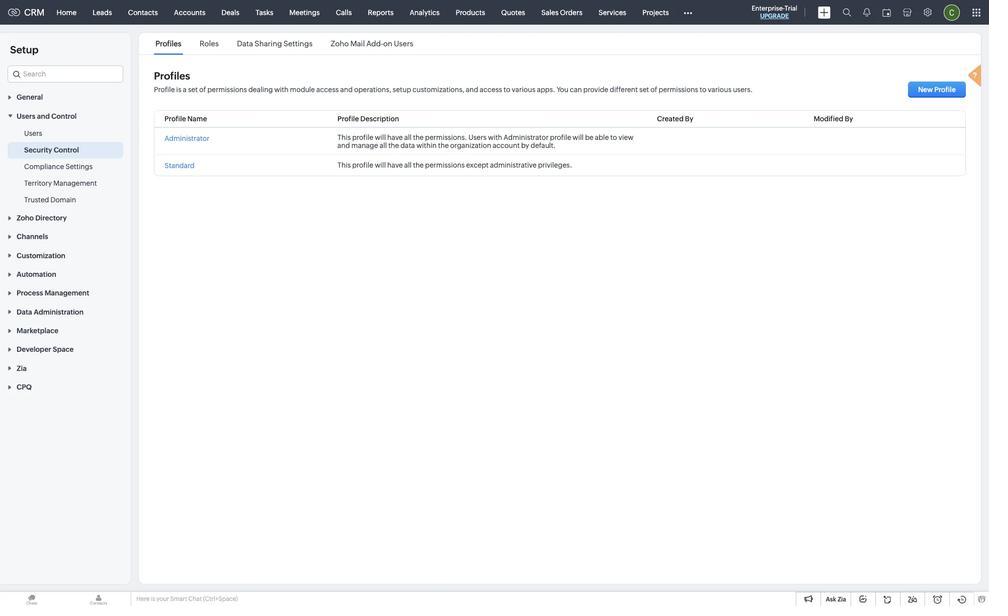 Task type: vqa. For each thing, say whether or not it's contained in the screenshot.
logo
no



Task type: locate. For each thing, give the bounding box(es) containing it.
within
[[417, 141, 437, 150]]

the
[[413, 133, 424, 141], [389, 141, 399, 150], [438, 141, 449, 150], [413, 161, 424, 169]]

operations,
[[354, 86, 392, 94]]

control
[[51, 112, 77, 120], [54, 146, 79, 154]]

0 vertical spatial is
[[176, 86, 181, 94]]

users and control
[[17, 112, 77, 120]]

0 horizontal spatial by
[[685, 115, 694, 123]]

is
[[176, 86, 181, 94], [151, 596, 155, 603]]

control inside region
[[54, 146, 79, 154]]

data inside list
[[237, 39, 253, 48]]

will down description
[[375, 133, 386, 141]]

settings right sharing
[[284, 39, 313, 48]]

1 vertical spatial control
[[54, 146, 79, 154]]

1 by from the left
[[685, 115, 694, 123]]

1 horizontal spatial settings
[[284, 39, 313, 48]]

and left operations,
[[340, 86, 353, 94]]

by right modified
[[845, 115, 854, 123]]

general
[[17, 93, 43, 101]]

except
[[466, 161, 489, 169]]

settings up territory management
[[66, 162, 93, 171]]

profiles down accounts "link"
[[156, 39, 182, 48]]

your
[[157, 596, 169, 603]]

profile right new
[[935, 86, 957, 94]]

data for data sharing settings
[[237, 39, 253, 48]]

2 by from the left
[[845, 115, 854, 123]]

calendar image
[[883, 8, 892, 16]]

0 horizontal spatial with
[[274, 86, 289, 94]]

zia right ask
[[838, 596, 847, 603]]

to left users.
[[700, 86, 707, 94]]

territory management link
[[24, 178, 97, 188]]

sales
[[542, 8, 559, 16]]

this profile will have all the permissions except administrative privileges.
[[338, 161, 573, 169]]

users.
[[733, 86, 753, 94]]

permissions
[[208, 86, 247, 94], [659, 86, 699, 94], [425, 161, 465, 169]]

management inside dropdown button
[[45, 289, 89, 297]]

0 vertical spatial control
[[51, 112, 77, 120]]

this
[[338, 133, 351, 141], [338, 161, 351, 169]]

list
[[146, 33, 423, 54]]

to
[[504, 86, 511, 94], [700, 86, 707, 94], [611, 133, 617, 141]]

various left users.
[[708, 86, 732, 94]]

0 horizontal spatial data
[[17, 308, 32, 316]]

1 vertical spatial data
[[17, 308, 32, 316]]

to right able
[[611, 133, 617, 141]]

all left the within
[[405, 133, 412, 141]]

profile
[[352, 133, 374, 141], [550, 133, 572, 141], [352, 161, 374, 169]]

profiles
[[156, 39, 182, 48], [154, 70, 190, 82]]

this for this profile will have all the permissions except administrative privileges.
[[338, 161, 351, 169]]

products
[[456, 8, 485, 16]]

0 horizontal spatial zia
[[17, 364, 27, 372]]

0 vertical spatial have
[[388, 133, 403, 141]]

and inside dropdown button
[[37, 112, 50, 120]]

have down description
[[388, 133, 403, 141]]

zia
[[17, 364, 27, 372], [838, 596, 847, 603]]

data
[[401, 141, 415, 150]]

have down data
[[388, 161, 403, 169]]

various
[[512, 86, 536, 94], [708, 86, 732, 94]]

zoho directory button
[[0, 208, 131, 227]]

2 this from the top
[[338, 161, 351, 169]]

zia inside dropdown button
[[17, 364, 27, 372]]

administrator up administrative
[[504, 133, 549, 141]]

zoho inside dropdown button
[[17, 214, 34, 222]]

1 horizontal spatial is
[[176, 86, 181, 94]]

of
[[199, 86, 206, 94], [651, 86, 658, 94]]

users right on
[[394, 39, 414, 48]]

0 horizontal spatial set
[[188, 86, 198, 94]]

0 vertical spatial profiles
[[156, 39, 182, 48]]

created by
[[658, 115, 694, 123]]

you
[[557, 86, 569, 94]]

list containing profiles
[[146, 33, 423, 54]]

by right created
[[685, 115, 694, 123]]

of right a
[[199, 86, 206, 94]]

1 horizontal spatial access
[[480, 86, 503, 94]]

profiles link
[[154, 39, 183, 48]]

is left a
[[176, 86, 181, 94]]

data sharing settings link
[[236, 39, 314, 48]]

account
[[493, 141, 520, 150]]

administrative
[[490, 161, 537, 169]]

management up domain
[[53, 179, 97, 187]]

1 horizontal spatial by
[[845, 115, 854, 123]]

1 of from the left
[[199, 86, 206, 94]]

users up 'except'
[[469, 133, 487, 141]]

zoho mail add-on users link
[[329, 39, 415, 48]]

administrator
[[504, 133, 549, 141], [165, 134, 210, 142]]

0 horizontal spatial is
[[151, 596, 155, 603]]

module
[[290, 86, 315, 94]]

add-
[[367, 39, 383, 48]]

description
[[361, 115, 399, 123]]

1 horizontal spatial with
[[488, 133, 503, 141]]

various left apps.
[[512, 86, 536, 94]]

1 various from the left
[[512, 86, 536, 94]]

on
[[383, 39, 393, 48]]

2 have from the top
[[388, 161, 403, 169]]

permissions up created by
[[659, 86, 699, 94]]

process
[[17, 289, 43, 297]]

1 vertical spatial zoho
[[17, 214, 34, 222]]

0 vertical spatial with
[[274, 86, 289, 94]]

all for permissions.
[[405, 133, 412, 141]]

0 horizontal spatial settings
[[66, 162, 93, 171]]

create menu image
[[819, 6, 831, 18]]

0 horizontal spatial zoho
[[17, 214, 34, 222]]

will down the manage
[[375, 161, 386, 169]]

profile element
[[938, 0, 967, 24]]

all right the manage
[[380, 141, 387, 150]]

the left data
[[389, 141, 399, 150]]

0 horizontal spatial access
[[317, 86, 339, 94]]

here is your smart chat (ctrl+space)
[[136, 596, 238, 603]]

security control
[[24, 146, 79, 154]]

and left the manage
[[338, 141, 350, 150]]

this inside 'this profile will have all the permissions. users with administrator profile will be able to view and manage all the data within the organization account by default.'
[[338, 133, 351, 141]]

management inside users and control region
[[53, 179, 97, 187]]

1 vertical spatial zia
[[838, 596, 847, 603]]

have for permissions.
[[388, 133, 403, 141]]

view
[[619, 133, 634, 141]]

data down process
[[17, 308, 32, 316]]

0 vertical spatial data
[[237, 39, 253, 48]]

zoho left mail
[[331, 39, 349, 48]]

profile down the manage
[[352, 161, 374, 169]]

profiles up a
[[154, 70, 190, 82]]

control down general dropdown button
[[51, 112, 77, 120]]

roles link
[[198, 39, 220, 48]]

general button
[[0, 88, 131, 106]]

0 horizontal spatial various
[[512, 86, 536, 94]]

profile
[[154, 86, 175, 94], [935, 86, 957, 94], [165, 115, 186, 123], [338, 115, 359, 123]]

default.
[[531, 141, 556, 150]]

zoho inside list
[[331, 39, 349, 48]]

users inside 'this profile will have all the permissions. users with administrator profile will be able to view and manage all the data within the organization account by default.'
[[469, 133, 487, 141]]

with left by
[[488, 133, 503, 141]]

administrator down profile name
[[165, 134, 210, 142]]

customization
[[17, 252, 65, 260]]

data inside data administration dropdown button
[[17, 308, 32, 316]]

with right dealing
[[274, 86, 289, 94]]

control up the compliance settings
[[54, 146, 79, 154]]

home
[[57, 8, 77, 16]]

1 horizontal spatial data
[[237, 39, 253, 48]]

analytics
[[410, 8, 440, 16]]

set
[[188, 86, 198, 94], [640, 86, 650, 94]]

trusted domain
[[24, 196, 76, 204]]

1 vertical spatial settings
[[66, 162, 93, 171]]

and up users "link"
[[37, 112, 50, 120]]

profile left name
[[165, 115, 186, 123]]

sharing
[[255, 39, 282, 48]]

cpq button
[[0, 377, 131, 396]]

domain
[[51, 196, 76, 204]]

profile up the manage
[[338, 115, 359, 123]]

developer
[[17, 346, 51, 354]]

0 horizontal spatial permissions
[[208, 86, 247, 94]]

be
[[585, 133, 594, 141]]

quotes
[[502, 8, 526, 16]]

of right different
[[651, 86, 658, 94]]

zia up cpq
[[17, 364, 27, 372]]

1 vertical spatial is
[[151, 596, 155, 603]]

leads
[[93, 8, 112, 16]]

marketplace
[[17, 327, 58, 335]]

profile for profile description
[[338, 115, 359, 123]]

projects
[[643, 8, 669, 16]]

crm link
[[8, 7, 45, 18]]

profile for this profile will have all the permissions. users with administrator profile will be able to view and manage all the data within the organization account by default.
[[352, 133, 374, 141]]

1 have from the top
[[388, 133, 403, 141]]

users inside region
[[24, 129, 42, 137]]

is left your
[[151, 596, 155, 603]]

chats image
[[0, 592, 63, 606]]

have inside 'this profile will have all the permissions. users with administrator profile will be able to view and manage all the data within the organization account by default.'
[[388, 133, 403, 141]]

0 vertical spatial management
[[53, 179, 97, 187]]

users and control region
[[0, 125, 131, 208]]

users
[[394, 39, 414, 48], [17, 112, 35, 120], [24, 129, 42, 137], [469, 133, 487, 141]]

2 horizontal spatial to
[[700, 86, 707, 94]]

tasks link
[[248, 0, 282, 24]]

1 vertical spatial have
[[388, 161, 403, 169]]

users up users "link"
[[17, 112, 35, 120]]

this for this profile will have all the permissions. users with administrator profile will be able to view and manage all the data within the organization account by default.
[[338, 133, 351, 141]]

users up security
[[24, 129, 42, 137]]

set right a
[[188, 86, 198, 94]]

standard link
[[165, 162, 195, 170]]

permissions left dealing
[[208, 86, 247, 94]]

data administration
[[17, 308, 84, 316]]

set right different
[[640, 86, 650, 94]]

0 horizontal spatial to
[[504, 86, 511, 94]]

1 horizontal spatial various
[[708, 86, 732, 94]]

all down data
[[405, 161, 412, 169]]

permissions down the within
[[425, 161, 465, 169]]

1 horizontal spatial zoho
[[331, 39, 349, 48]]

orders
[[560, 8, 583, 16]]

profile left a
[[154, 86, 175, 94]]

chat
[[188, 596, 202, 603]]

profiles inside list
[[156, 39, 182, 48]]

cpq
[[17, 383, 32, 391]]

0 vertical spatial settings
[[284, 39, 313, 48]]

with inside 'this profile will have all the permissions. users with administrator profile will be able to view and manage all the data within the organization account by default.'
[[488, 133, 503, 141]]

sales orders
[[542, 8, 583, 16]]

the down the within
[[413, 161, 424, 169]]

None field
[[8, 65, 123, 83]]

0 vertical spatial zoho
[[331, 39, 349, 48]]

1 horizontal spatial of
[[651, 86, 658, 94]]

to left apps.
[[504, 86, 511, 94]]

setup
[[10, 44, 39, 55]]

1 horizontal spatial set
[[640, 86, 650, 94]]

0 horizontal spatial administrator
[[165, 134, 210, 142]]

new
[[919, 86, 934, 94]]

zoho up channels
[[17, 214, 34, 222]]

1 horizontal spatial administrator
[[504, 133, 549, 141]]

1 vertical spatial this
[[338, 161, 351, 169]]

profile name
[[165, 115, 207, 123]]

modified
[[814, 115, 844, 123]]

zoho for zoho directory
[[17, 214, 34, 222]]

will
[[375, 133, 386, 141], [573, 133, 584, 141], [375, 161, 386, 169]]

dealing
[[249, 86, 273, 94]]

2 various from the left
[[708, 86, 732, 94]]

1 horizontal spatial to
[[611, 133, 617, 141]]

data left sharing
[[237, 39, 253, 48]]

management up data administration dropdown button
[[45, 289, 89, 297]]

1 this from the top
[[338, 133, 351, 141]]

standard
[[165, 162, 195, 170]]

profile down the profile description
[[352, 133, 374, 141]]

0 vertical spatial zia
[[17, 364, 27, 372]]

1 vertical spatial with
[[488, 133, 503, 141]]

1 vertical spatial management
[[45, 289, 89, 297]]

0 vertical spatial this
[[338, 133, 351, 141]]

0 horizontal spatial of
[[199, 86, 206, 94]]



Task type: describe. For each thing, give the bounding box(es) containing it.
by
[[522, 141, 530, 150]]

calls link
[[328, 0, 360, 24]]

process management
[[17, 289, 89, 297]]

able
[[595, 133, 609, 141]]

users inside list
[[394, 39, 414, 48]]

all for permissions
[[405, 161, 412, 169]]

have for permissions
[[388, 161, 403, 169]]

1 horizontal spatial permissions
[[425, 161, 465, 169]]

Other Modules field
[[677, 4, 699, 20]]

by for modified by
[[845, 115, 854, 123]]

sales orders link
[[534, 0, 591, 24]]

and inside 'this profile will have all the permissions. users with administrator profile will be able to view and manage all the data within the organization account by default.'
[[338, 141, 350, 150]]

meetings
[[290, 8, 320, 16]]

contacts link
[[120, 0, 166, 24]]

control inside dropdown button
[[51, 112, 77, 120]]

will left be
[[573, 133, 584, 141]]

channels
[[17, 233, 48, 241]]

administrator inside 'this profile will have all the permissions. users with administrator profile will be able to view and manage all the data within the organization account by default.'
[[504, 133, 549, 141]]

search element
[[837, 0, 858, 25]]

tasks
[[256, 8, 274, 16]]

automation
[[17, 270, 56, 278]]

users link
[[24, 128, 42, 138]]

privileges.
[[538, 161, 573, 169]]

signals element
[[858, 0, 877, 25]]

different
[[610, 86, 638, 94]]

will for this profile will have all the permissions. users with administrator profile will be able to view and manage all the data within the organization account by default.
[[375, 133, 386, 141]]

can
[[570, 86, 582, 94]]

leads link
[[85, 0, 120, 24]]

search image
[[843, 8, 852, 17]]

trusted domain link
[[24, 195, 76, 205]]

by for created by
[[685, 115, 694, 123]]

2 of from the left
[[651, 86, 658, 94]]

developer space button
[[0, 340, 131, 359]]

users and control button
[[0, 106, 131, 125]]

data sharing settings
[[237, 39, 313, 48]]

profile up privileges. at the top of the page
[[550, 133, 572, 141]]

projects link
[[635, 0, 677, 24]]

organization
[[451, 141, 492, 150]]

zoho directory
[[17, 214, 67, 222]]

profile inside new profile button
[[935, 86, 957, 94]]

territory
[[24, 179, 52, 187]]

here
[[136, 596, 150, 603]]

help image
[[967, 63, 987, 90]]

apps.
[[537, 86, 556, 94]]

zoho mail add-on users
[[331, 39, 414, 48]]

setup
[[393, 86, 411, 94]]

home link
[[49, 0, 85, 24]]

enterprise-
[[752, 5, 785, 12]]

compliance settings link
[[24, 161, 93, 172]]

settings inside list
[[284, 39, 313, 48]]

compliance
[[24, 162, 64, 171]]

accounts
[[174, 8, 206, 16]]

profile description
[[338, 115, 399, 123]]

compliance settings
[[24, 162, 93, 171]]

services link
[[591, 0, 635, 24]]

upgrade
[[761, 13, 789, 20]]

mail
[[351, 39, 365, 48]]

contacts image
[[67, 592, 130, 606]]

modified by
[[814, 115, 854, 123]]

profile for profile name
[[165, 115, 186, 123]]

meetings link
[[282, 0, 328, 24]]

name
[[188, 115, 207, 123]]

deals
[[222, 8, 240, 16]]

a
[[183, 86, 187, 94]]

will for this profile will have all the permissions except administrative privileges.
[[375, 161, 386, 169]]

services
[[599, 8, 627, 16]]

trusted
[[24, 196, 49, 204]]

space
[[53, 346, 74, 354]]

quotes link
[[494, 0, 534, 24]]

Search text field
[[8, 66, 123, 82]]

2 horizontal spatial permissions
[[659, 86, 699, 94]]

administrator link
[[165, 134, 210, 142]]

provide
[[584, 86, 609, 94]]

smart
[[170, 596, 187, 603]]

enterprise-trial upgrade
[[752, 5, 798, 20]]

administration
[[34, 308, 84, 316]]

territory management
[[24, 179, 97, 187]]

customization button
[[0, 246, 131, 265]]

(ctrl+space)
[[203, 596, 238, 603]]

zoho for zoho mail add-on users
[[331, 39, 349, 48]]

create menu element
[[813, 0, 837, 24]]

1 access from the left
[[317, 86, 339, 94]]

profile for this profile will have all the permissions except administrative privileges.
[[352, 161, 374, 169]]

analytics link
[[402, 0, 448, 24]]

1 horizontal spatial zia
[[838, 596, 847, 603]]

manage
[[352, 141, 378, 150]]

data for data administration
[[17, 308, 32, 316]]

the left permissions.
[[413, 133, 424, 141]]

data administration button
[[0, 302, 131, 321]]

profile is a set of permissions dealing with module access and operations, setup customizations, and access to various apps. you can provide different set of permissions to various users.
[[154, 86, 753, 94]]

products link
[[448, 0, 494, 24]]

process management button
[[0, 283, 131, 302]]

new profile button
[[909, 82, 967, 98]]

is for profile
[[176, 86, 181, 94]]

settings inside users and control region
[[66, 162, 93, 171]]

and right "customizations,"
[[466, 86, 479, 94]]

management for process management
[[45, 289, 89, 297]]

automation button
[[0, 265, 131, 283]]

signals image
[[864, 8, 871, 17]]

developer space
[[17, 346, 74, 354]]

zia button
[[0, 359, 131, 377]]

1 vertical spatial profiles
[[154, 70, 190, 82]]

calls
[[336, 8, 352, 16]]

reports link
[[360, 0, 402, 24]]

customizations,
[[413, 86, 465, 94]]

2 set from the left
[[640, 86, 650, 94]]

permissions.
[[425, 133, 467, 141]]

security
[[24, 146, 52, 154]]

profile for profile is a set of permissions dealing with module access and operations, setup customizations, and access to various apps. you can provide different set of permissions to various users.
[[154, 86, 175, 94]]

the right the within
[[438, 141, 449, 150]]

2 access from the left
[[480, 86, 503, 94]]

trial
[[785, 5, 798, 12]]

users inside dropdown button
[[17, 112, 35, 120]]

management for territory management
[[53, 179, 97, 187]]

directory
[[35, 214, 67, 222]]

to inside 'this profile will have all the permissions. users with administrator profile will be able to view and manage all the data within the organization account by default.'
[[611, 133, 617, 141]]

1 set from the left
[[188, 86, 198, 94]]

profile image
[[944, 4, 961, 20]]

deals link
[[214, 0, 248, 24]]

is for here
[[151, 596, 155, 603]]



